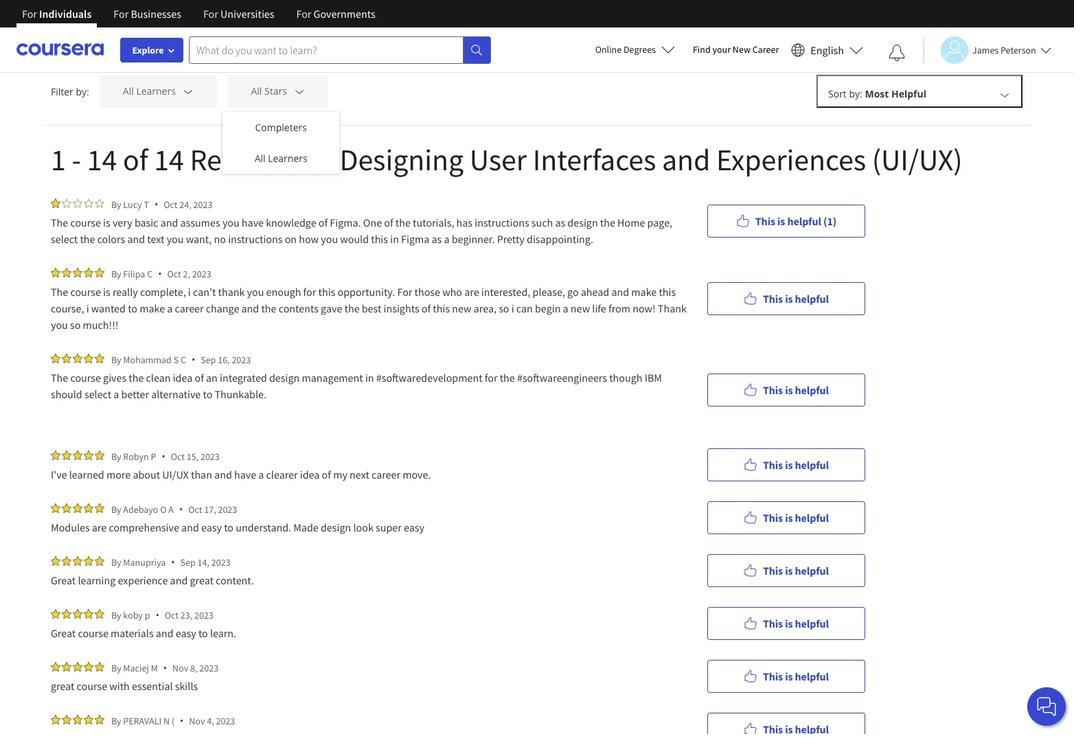 Task type: describe. For each thing, give the bounding box(es) containing it.
1 horizontal spatial chevron down image
[[999, 89, 1011, 101]]

those
[[415, 285, 440, 299]]

this for great learning experience and great content.
[[763, 564, 783, 578]]

much!!!
[[83, 318, 118, 332]]

• right s
[[192, 353, 195, 366]]

universities
[[221, 7, 275, 21]]

2 horizontal spatial i
[[512, 302, 514, 315]]

for governments
[[297, 7, 376, 21]]

helpful for great course materials and easy to learn.
[[795, 617, 829, 630]]

this down who
[[433, 302, 450, 315]]

please,
[[533, 285, 565, 299]]

page,
[[648, 216, 673, 230]]

this is helpful button for the course gives the clean idea of an integrated design management in #softwaredevelopment for the #softwareengineers though ibm should select a better alternative to thunkable.
[[708, 373, 866, 406]]

begin
[[535, 302, 561, 315]]

2 vertical spatial design
[[321, 521, 351, 535]]

ahead
[[581, 285, 610, 299]]

1 horizontal spatial make
[[632, 285, 657, 299]]

1 - 14 of 14 reviews for designing user interfaces and experiences (ui/ux)
[[51, 141, 963, 179]]

the down enough
[[261, 302, 277, 315]]

comprehensive
[[109, 521, 179, 535]]

a down complete,
[[167, 302, 173, 315]]

0 vertical spatial instructions
[[475, 216, 530, 230]]

reviews
[[114, 27, 151, 40]]

career inside the course is really complete, i can't thank you enough for this opportunity. for those who are interested, please, go ahead and make this course, i wanted to make a career change and the contents gave the best insights of this new area, so i can begin a new life from now! thank you so much!!!
[[175, 302, 204, 315]]

user
[[470, 141, 527, 179]]

mohammad
[[123, 354, 172, 366]]

area,
[[474, 302, 497, 315]]

design inside the course is very basic and assumes you have knowledge of figma. one of the tutorials, has instructions such as design the home page, select the colors and text you want, no instructions on how you would this in figma as a beginner. pretty disappointing.
[[568, 216, 598, 230]]

of up how
[[319, 216, 328, 230]]

for inside the course gives the clean idea of an integrated design management in #softwaredevelopment for the #softwareengineers though ibm should select a better alternative to thunkable.
[[485, 371, 498, 385]]

online degrees
[[596, 43, 656, 56]]

see all 5 star reviews
[[51, 27, 151, 40]]

this for i've learned more about ui/ux than and have a clearer idea of my next career move.
[[763, 458, 783, 472]]

this is helpful button for great course materials and easy to learn.
[[708, 607, 866, 640]]

and up "page,"
[[662, 141, 711, 179]]

by koby p • oct 23, 2023
[[111, 609, 214, 622]]

0 horizontal spatial as
[[432, 232, 442, 246]]

complete,
[[140, 285, 186, 299]]

#softwareengineers
[[517, 371, 607, 385]]

opportunity.
[[338, 285, 395, 299]]

oct for have
[[171, 450, 185, 463]]

select inside the course is very basic and assumes you have knowledge of figma. one of the tutorials, has instructions such as design the home page, select the colors and text you want, no instructions on how you would this in figma as a beginner. pretty disappointing.
[[51, 232, 78, 246]]

better
[[121, 388, 149, 401]]

the up better
[[129, 371, 144, 385]]

show notifications image
[[889, 45, 906, 61]]

and down by koby p • oct 23, 2023
[[156, 627, 174, 640]]

oct for thank
[[167, 268, 181, 280]]

lucy
[[123, 198, 142, 211]]

by peravali n ( • nov 4, 2023
[[111, 715, 235, 728]]

easy for learn.
[[176, 627, 196, 640]]

manupriya
[[123, 556, 166, 569]]

to inside the course is really complete, i can't thank you enough for this opportunity. for those who are interested, please, go ahead and make this course, i wanted to make a career change and the contents gave the best insights of this new area, so i can begin a new life from now! thank you so much!!!
[[128, 302, 137, 315]]

new
[[733, 43, 751, 56]]

course for the course is very basic and assumes you have knowledge of figma. one of the tutorials, has instructions such as design the home page, select the colors and text you want, no instructions on how you would this in figma as a beginner. pretty disappointing.
[[70, 216, 101, 230]]

this for great course with essential skills
[[763, 670, 783, 683]]

and down by adebayo o a • oct 17, 2023
[[181, 521, 199, 535]]

change
[[206, 302, 239, 315]]

p
[[151, 450, 156, 463]]

for for universities
[[203, 7, 218, 21]]

menu containing completers
[[223, 112, 340, 174]]

all for all stars button
[[251, 85, 262, 98]]

than
[[191, 468, 212, 482]]

for inside the course is really complete, i can't thank you enough for this opportunity. for those who are interested, please, go ahead and make this course, i wanted to make a career change and the contents gave the best insights of this new area, so i can begin a new life from now! thank you so much!!!
[[397, 285, 413, 299]]

and down by lucy t • oct 24, 2023
[[161, 216, 178, 230]]

beginner.
[[452, 232, 495, 246]]

(1)
[[824, 214, 837, 228]]

materials
[[111, 627, 154, 640]]

for for businesses
[[114, 7, 129, 21]]

this for the course gives the clean idea of an integrated design management in #softwaredevelopment for the #softwareengineers though ibm should select a better alternative to thunkable.
[[763, 383, 783, 397]]

home
[[618, 216, 646, 230]]

helpful for the course gives the clean idea of an integrated design management in #softwaredevelopment for the #softwareengineers though ibm should select a better alternative to thunkable.
[[795, 383, 829, 397]]

2 star image from the left
[[84, 199, 93, 208]]

(ui/ux)
[[872, 141, 963, 179]]

from
[[609, 302, 631, 315]]

enough
[[266, 285, 301, 299]]

chevron down image
[[294, 85, 306, 98]]

p
[[145, 609, 150, 622]]

a inside the course is very basic and assumes you have knowledge of figma. one of the tutorials, has instructions such as design the home page, select the colors and text you want, no instructions on how you would this in figma as a beginner. pretty disappointing.
[[444, 232, 450, 246]]

course for the course is really complete, i can't thank you enough for this opportunity. for those who are interested, please, go ahead and make this course, i wanted to make a career change and the contents gave the best insights of this new area, so i can begin a new life from now! thank you so much!!!
[[70, 285, 101, 299]]

2023 inside by mohammad s c • sep 16, 2023
[[232, 354, 251, 366]]

this is helpful button for great course with essential skills
[[708, 660, 866, 693]]

by robyn p • oct 15, 2023
[[111, 450, 220, 463]]

filter
[[51, 85, 73, 98]]

of right one
[[384, 216, 393, 230]]

2023 inside by koby p • oct 23, 2023
[[194, 609, 214, 622]]

one
[[363, 216, 382, 230]]

design inside the course gives the clean idea of an integrated design management in #softwaredevelopment for the #softwareengineers though ibm should select a better alternative to thunkable.
[[269, 371, 300, 385]]

for for governments
[[297, 7, 312, 21]]

2023 inside the by maciej m • nov 8, 2023
[[199, 662, 219, 674]]

the left 'home'
[[600, 216, 616, 230]]

this is helpful button for modules are comprehensive and easy to understand. made design look super easy
[[708, 501, 866, 534]]

to left learn.
[[199, 627, 208, 640]]

great for great course materials and easy to learn.
[[51, 627, 76, 640]]

this is helpful button for i've learned more about ui/ux than and have a clearer idea of my next career move.
[[708, 448, 866, 481]]

this is helpful for the course is really complete, i can't thank you enough for this opportunity. for those who are interested, please, go ahead and make this course, i wanted to make a career change and the contents gave the best insights of this new area, so i can begin a new life from now! thank you so much!!!
[[763, 292, 829, 305]]

• right p on the bottom of the page
[[156, 609, 159, 622]]

15,
[[187, 450, 199, 463]]

ui/ux
[[162, 468, 189, 482]]

wanted
[[91, 302, 126, 315]]

oct inside by koby p • oct 23, 2023
[[165, 609, 179, 622]]

integrated
[[220, 371, 267, 385]]

select inside the course gives the clean idea of an integrated design management in #softwaredevelopment for the #softwareengineers though ibm should select a better alternative to thunkable.
[[84, 388, 111, 401]]

1 vertical spatial idea
[[300, 468, 320, 482]]

is for great course with essential skills
[[786, 670, 793, 683]]

this is helpful button for great learning experience and great content.
[[708, 554, 866, 587]]

very
[[113, 216, 132, 230]]

best
[[362, 302, 382, 315]]

koby
[[123, 609, 143, 622]]

such
[[532, 216, 553, 230]]

this inside the course is very basic and assumes you have knowledge of figma. one of the tutorials, has instructions such as design the home page, select the colors and text you want, no instructions on how you would this in figma as a beginner. pretty disappointing.
[[371, 232, 388, 246]]

figma
[[401, 232, 430, 246]]

all inside menu item
[[255, 152, 266, 165]]

all stars
[[251, 85, 287, 98]]

1 horizontal spatial i
[[188, 285, 191, 299]]

all learners inside menu item
[[255, 152, 308, 165]]

m
[[151, 662, 158, 674]]

is for the course is really complete, i can't thank you enough for this opportunity. for those who are interested, please, go ahead and make this course, i wanted to make a career change and the contents gave the best insights of this new area, so i can begin a new life from now! thank you so much!!!
[[786, 292, 793, 305]]

thank
[[658, 302, 687, 315]]

o
[[160, 503, 167, 516]]

james
[[973, 44, 999, 56]]

essential
[[132, 680, 173, 693]]

2 new from the left
[[571, 302, 590, 315]]

how
[[299, 232, 319, 246]]

of inside the course is really complete, i can't thank you enough for this opportunity. for those who are interested, please, go ahead and make this course, i wanted to make a career change and the contents gave the best insights of this new area, so i can begin a new life from now! thank you so much!!!
[[422, 302, 431, 315]]

star
[[92, 27, 111, 40]]

course for the course gives the clean idea of an integrated design management in #softwaredevelopment for the #softwareengineers though ibm should select a better alternative to thunkable.
[[70, 371, 101, 385]]

by for i've learned more about ui/ux than and have a clearer idea of my next career move.
[[111, 450, 121, 463]]

you up no
[[223, 216, 240, 230]]

more
[[106, 468, 131, 482]]

and down "basic"
[[127, 232, 145, 246]]

you right how
[[321, 232, 338, 246]]

you right text
[[167, 232, 184, 246]]

by for the course is very basic and assumes you have knowledge of figma. one of the tutorials, has instructions such as design the home page, select the colors and text you want, no instructions on how you would this in figma as a beginner. pretty disappointing.
[[111, 198, 121, 211]]

by for modules are comprehensive and easy to understand. made design look super easy
[[111, 503, 121, 516]]

#softwaredevelopment
[[376, 371, 483, 385]]

What do you want to learn? text field
[[189, 36, 464, 64]]

(
[[172, 715, 175, 727]]

4,
[[207, 715, 214, 727]]

for inside the course is really complete, i can't thank you enough for this opportunity. for those who are interested, please, go ahead and make this course, i wanted to make a career change and the contents gave the best insights of this new area, so i can begin a new life from now! thank you so much!!!
[[303, 285, 316, 299]]

text
[[147, 232, 165, 246]]

explore
[[132, 44, 164, 56]]

degrees
[[624, 43, 656, 56]]

c inside by filipa c • oct 2, 2023
[[147, 268, 153, 280]]

is for modules are comprehensive and easy to understand. made design look super easy
[[786, 511, 793, 525]]

0 horizontal spatial i
[[86, 302, 89, 315]]

2023 inside by manupriya • sep 14, 2023
[[211, 556, 231, 569]]

nov inside the by maciej m • nov 8, 2023
[[173, 662, 188, 674]]

find your new career
[[693, 43, 779, 56]]

by adebayo o a • oct 17, 2023
[[111, 503, 237, 516]]

• right ( at the bottom left of the page
[[180, 715, 184, 728]]

online
[[596, 43, 622, 56]]

• right m
[[163, 662, 167, 675]]

i've
[[51, 468, 67, 482]]

modules are comprehensive and easy to understand. made design look super easy
[[51, 521, 425, 535]]

for businesses
[[114, 7, 181, 21]]

for universities
[[203, 7, 275, 21]]

the for the course is very basic and assumes you have knowledge of figma. one of the tutorials, has instructions such as design the home page, select the colors and text you want, no instructions on how you would this in figma as a beginner. pretty disappointing.
[[51, 216, 68, 230]]

chevron down image inside all learners dropdown button
[[182, 85, 195, 98]]

this is helpful for modules are comprehensive and easy to understand. made design look super easy
[[763, 511, 829, 525]]

colors
[[97, 232, 125, 246]]

can't
[[193, 285, 216, 299]]

completers menu item
[[223, 112, 340, 143]]

tutorials,
[[413, 216, 454, 230]]

stars
[[265, 85, 287, 98]]

gives
[[103, 371, 127, 385]]

great for great learning experience and great content.
[[51, 574, 76, 588]]

1
[[51, 141, 66, 179]]

nov inside by peravali n ( • nov 4, 2023
[[189, 715, 205, 727]]

by for the course is really complete, i can't thank you enough for this opportunity. for those who are interested, please, go ahead and make this course, i wanted to make a career change and the contents gave the best insights of this new area, so i can begin a new life from now! thank you so much!!!
[[111, 268, 121, 280]]

this is helpful for great course materials and easy to learn.
[[763, 617, 829, 630]]

find your new career link
[[686, 41, 786, 58]]

and right than
[[214, 468, 232, 482]]

helpful for great learning experience and great content.
[[795, 564, 829, 578]]

and down thank at the left of the page
[[242, 302, 259, 315]]

all learners inside dropdown button
[[123, 85, 176, 98]]

ibm
[[645, 371, 662, 385]]

would
[[340, 232, 369, 246]]



Task type: locate. For each thing, give the bounding box(es) containing it.
chevron down image
[[182, 85, 195, 98], [999, 89, 1011, 101]]

course for great course with essential skills
[[77, 680, 107, 693]]

idea inside the course gives the clean idea of an integrated design management in #softwaredevelopment for the #softwareengineers though ibm should select a better alternative to thunkable.
[[173, 371, 193, 385]]

helpful for the course is really complete, i can't thank you enough for this opportunity. for those who are interested, please, go ahead and make this course, i wanted to make a career change and the contents gave the best insights of this new area, so i can begin a new life from now! thank you so much!!!
[[795, 292, 829, 305]]

a left clearer
[[259, 468, 264, 482]]

the course gives the clean idea of an integrated design management in #softwaredevelopment for the #softwareengineers though ibm should select a better alternative to thunkable.
[[51, 371, 665, 401]]

1 horizontal spatial are
[[465, 285, 479, 299]]

the left #softwareengineers
[[500, 371, 515, 385]]

1 this is helpful from the top
[[763, 292, 829, 305]]

0 vertical spatial the
[[51, 216, 68, 230]]

0 horizontal spatial are
[[92, 521, 107, 535]]

move.
[[403, 468, 431, 482]]

is for i've learned more about ui/ux than and have a clearer idea of my next career move.
[[786, 458, 793, 472]]

1 horizontal spatial in
[[390, 232, 399, 246]]

and down by manupriya • sep 14, 2023
[[170, 574, 188, 588]]

nov left 4,
[[189, 715, 205, 727]]

by up with
[[111, 662, 121, 674]]

sep left '14,'
[[180, 556, 196, 569]]

3 star image from the left
[[95, 199, 104, 208]]

to left understand.
[[224, 521, 234, 535]]

course left with
[[77, 680, 107, 693]]

all stars button
[[228, 75, 329, 108]]

career
[[175, 302, 204, 315], [372, 468, 401, 482]]

0 vertical spatial career
[[175, 302, 204, 315]]

great course with essential skills
[[51, 680, 200, 693]]

course,
[[51, 302, 84, 315]]

a inside the course gives the clean idea of an integrated design management in #softwaredevelopment for the #softwareengineers though ibm should select a better alternative to thunkable.
[[114, 388, 119, 401]]

1 vertical spatial for
[[303, 285, 316, 299]]

by inside by adebayo o a • oct 17, 2023
[[111, 503, 121, 516]]

all inside button
[[251, 85, 262, 98]]

1 vertical spatial c
[[181, 354, 186, 366]]

businesses
[[131, 7, 181, 21]]

oct left 23,
[[165, 609, 179, 622]]

by for the course gives the clean idea of an integrated design management in #softwaredevelopment for the #softwareengineers though ibm should select a better alternative to thunkable.
[[111, 354, 121, 366]]

None search field
[[189, 36, 491, 64]]

star image
[[62, 199, 71, 208], [84, 199, 93, 208], [95, 199, 104, 208]]

1 horizontal spatial instructions
[[475, 216, 530, 230]]

• up great learning experience and great content.
[[171, 556, 175, 569]]

1 horizontal spatial nov
[[189, 715, 205, 727]]

reviews
[[190, 141, 293, 179]]

new down go
[[571, 302, 590, 315]]

course inside the course gives the clean idea of an integrated design management in #softwaredevelopment for the #softwareengineers though ibm should select a better alternative to thunkable.
[[70, 371, 101, 385]]

1 vertical spatial all learners
[[255, 152, 308, 165]]

oct inside by filipa c • oct 2, 2023
[[167, 268, 181, 280]]

the up figma
[[396, 216, 411, 230]]

really
[[113, 285, 138, 299]]

the down 1
[[51, 216, 68, 230]]

0 horizontal spatial star image
[[62, 199, 71, 208]]

english
[[811, 43, 845, 57]]

by inside by peravali n ( • nov 4, 2023
[[111, 715, 121, 727]]

a down tutorials,
[[444, 232, 450, 246]]

3 by from the top
[[111, 354, 121, 366]]

menu
[[223, 112, 340, 174]]

2 vertical spatial the
[[51, 371, 68, 385]]

14
[[87, 141, 117, 179], [154, 141, 184, 179]]

1 vertical spatial great
[[51, 680, 75, 693]]

nov left 8,
[[173, 662, 188, 674]]

design left look
[[321, 521, 351, 535]]

c
[[147, 268, 153, 280], [181, 354, 186, 366]]

peravali
[[123, 715, 162, 727]]

the for the course is really complete, i can't thank you enough for this opportunity. for those who are interested, please, go ahead and make this course, i wanted to make a career change and the contents gave the best insights of this new area, so i can begin a new life from now! thank you so much!!!
[[51, 285, 68, 299]]

by inside by mohammad s c • sep 16, 2023
[[111, 354, 121, 366]]

2023 inside the by robyn p • oct 15, 2023
[[201, 450, 220, 463]]

i
[[188, 285, 191, 299], [86, 302, 89, 315], [512, 302, 514, 315]]

this
[[756, 214, 776, 228], [763, 292, 783, 305], [763, 383, 783, 397], [763, 458, 783, 472], [763, 511, 783, 525], [763, 564, 783, 578], [763, 617, 783, 630], [763, 670, 783, 683]]

by:
[[76, 85, 89, 98]]

2023 right 2,
[[192, 268, 211, 280]]

is for great learning experience and great content.
[[786, 564, 793, 578]]

career right next
[[372, 468, 401, 482]]

course up 'should'
[[70, 371, 101, 385]]

0 vertical spatial great
[[51, 574, 76, 588]]

i left "can"
[[512, 302, 514, 315]]

0 vertical spatial make
[[632, 285, 657, 299]]

0 horizontal spatial chevron down image
[[182, 85, 195, 98]]

learners
[[136, 85, 176, 98], [268, 152, 308, 165]]

helpful for i've learned more about ui/ux than and have a clearer idea of my next career move.
[[795, 458, 829, 472]]

is for the course is very basic and assumes you have knowledge of figma. one of the tutorials, has instructions such as design the home page, select the colors and text you want, no instructions on how you would this in figma as a beginner. pretty disappointing.
[[778, 214, 786, 228]]

0 vertical spatial select
[[51, 232, 78, 246]]

individuals
[[39, 7, 92, 21]]

figma.
[[330, 216, 361, 230]]

great
[[51, 574, 76, 588], [51, 627, 76, 640]]

this inside this is helpful (1) button
[[756, 214, 776, 228]]

the left colors
[[80, 232, 95, 246]]

1 horizontal spatial new
[[571, 302, 590, 315]]

0 horizontal spatial c
[[147, 268, 153, 280]]

1 horizontal spatial career
[[372, 468, 401, 482]]

by left koby
[[111, 609, 121, 622]]

are right modules
[[92, 521, 107, 535]]

2 vertical spatial for
[[485, 371, 498, 385]]

made
[[294, 521, 319, 535]]

this is helpful for i've learned more about ui/ux than and have a clearer idea of my next career move.
[[763, 458, 829, 472]]

star image
[[73, 199, 82, 208]]

are right who
[[465, 285, 479, 299]]

by
[[111, 198, 121, 211], [111, 268, 121, 280], [111, 354, 121, 366], [111, 450, 121, 463], [111, 503, 121, 516], [111, 556, 121, 569], [111, 609, 121, 622], [111, 662, 121, 674], [111, 715, 121, 727]]

the up the course,
[[51, 285, 68, 299]]

1 horizontal spatial idea
[[300, 468, 320, 482]]

1 vertical spatial sep
[[180, 556, 196, 569]]

4 this is helpful from the top
[[763, 511, 829, 525]]

0 horizontal spatial design
[[269, 371, 300, 385]]

as up disappointing.
[[555, 216, 566, 230]]

modules
[[51, 521, 90, 535]]

great down '14,'
[[190, 574, 214, 588]]

oct left 24,
[[164, 198, 178, 211]]

by lucy t • oct 24, 2023
[[111, 198, 213, 211]]

-
[[72, 141, 81, 179]]

3 this is helpful from the top
[[763, 458, 829, 472]]

2023 inside by filipa c • oct 2, 2023
[[192, 268, 211, 280]]

8 by from the top
[[111, 662, 121, 674]]

by inside by koby p • oct 23, 2023
[[111, 609, 121, 622]]

the inside the course gives the clean idea of an integrated design management in #softwaredevelopment for the #softwareengineers though ibm should select a better alternative to thunkable.
[[51, 371, 68, 385]]

0 vertical spatial for
[[299, 141, 334, 179]]

idea right clearer
[[300, 468, 320, 482]]

6 by from the top
[[111, 556, 121, 569]]

this for great course materials and easy to learn.
[[763, 617, 783, 630]]

all learners down explore
[[123, 85, 176, 98]]

1 vertical spatial so
[[70, 318, 81, 332]]

is for great course materials and easy to learn.
[[786, 617, 793, 630]]

select
[[51, 232, 78, 246], [84, 388, 111, 401]]

by for great course with essential skills
[[111, 662, 121, 674]]

this is helpful (1)
[[756, 214, 837, 228]]

make up now!
[[632, 285, 657, 299]]

3 the from the top
[[51, 371, 68, 385]]

1 by from the top
[[111, 198, 121, 211]]

select down the gives
[[84, 388, 111, 401]]

oct inside by lucy t • oct 24, 2023
[[164, 198, 178, 211]]

2 this is helpful from the top
[[763, 383, 829, 397]]

1 vertical spatial design
[[269, 371, 300, 385]]

1 this is helpful button from the top
[[708, 282, 866, 315]]

2023 inside by peravali n ( • nov 4, 2023
[[216, 715, 235, 727]]

are
[[465, 285, 479, 299], [92, 521, 107, 535]]

this for the course is really complete, i can't thank you enough for this opportunity. for those who are interested, please, go ahead and make this course, i wanted to make a career change and the contents gave the best insights of this new area, so i can begin a new life from now! thank you so much!!!
[[763, 292, 783, 305]]

by up the gives
[[111, 354, 121, 366]]

5 this is helpful from the top
[[763, 564, 829, 578]]

for left the individuals
[[22, 7, 37, 21]]

is for the course gives the clean idea of an integrated design management in #softwaredevelopment for the #softwareengineers though ibm should select a better alternative to thunkable.
[[786, 383, 793, 397]]

by inside the by robyn p • oct 15, 2023
[[111, 450, 121, 463]]

0 horizontal spatial great
[[51, 680, 75, 693]]

1 vertical spatial career
[[372, 468, 401, 482]]

1 vertical spatial learners
[[268, 152, 308, 165]]

this up 'thank'
[[659, 285, 676, 299]]

• right p
[[162, 450, 165, 463]]

a right begin
[[563, 302, 569, 315]]

1 vertical spatial have
[[234, 468, 256, 482]]

by inside by lucy t • oct 24, 2023
[[111, 198, 121, 211]]

management
[[302, 371, 363, 385]]

0 vertical spatial sep
[[201, 354, 216, 366]]

by up more
[[111, 450, 121, 463]]

the for the course gives the clean idea of an integrated design management in #softwaredevelopment for the #softwareengineers though ibm should select a better alternative to thunkable.
[[51, 371, 68, 385]]

oct for you
[[164, 198, 178, 211]]

2,
[[183, 268, 190, 280]]

by inside by manupriya • sep 14, 2023
[[111, 556, 121, 569]]

6 this is helpful button from the top
[[708, 607, 866, 640]]

all learners menu item
[[223, 143, 340, 174]]

1 vertical spatial nov
[[189, 715, 205, 727]]

for up the reviews
[[114, 7, 129, 21]]

course inside the course is very basic and assumes you have knowledge of figma. one of the tutorials, has instructions such as design the home page, select the colors and text you want, no instructions on how you would this in figma as a beginner. pretty disappointing.
[[70, 216, 101, 230]]

coursera image
[[16, 39, 104, 61]]

this down one
[[371, 232, 388, 246]]

2 by from the top
[[111, 268, 121, 280]]

sep inside by manupriya • sep 14, 2023
[[180, 556, 196, 569]]

have left clearer
[[234, 468, 256, 482]]

i right the course,
[[86, 302, 89, 315]]

banner navigation
[[11, 0, 387, 38]]

assumes
[[180, 216, 220, 230]]

2023 inside by lucy t • oct 24, 2023
[[193, 198, 213, 211]]

0 horizontal spatial career
[[175, 302, 204, 315]]

23,
[[181, 609, 193, 622]]

2023 inside by adebayo o a • oct 17, 2023
[[218, 503, 237, 516]]

is
[[778, 214, 786, 228], [103, 216, 110, 230], [103, 285, 110, 299], [786, 292, 793, 305], [786, 383, 793, 397], [786, 458, 793, 472], [786, 511, 793, 525], [786, 564, 793, 578], [786, 617, 793, 630], [786, 670, 793, 683]]

by for great course materials and easy to learn.
[[111, 609, 121, 622]]

chat with us image
[[1036, 696, 1058, 718]]

as
[[555, 216, 566, 230], [432, 232, 442, 246]]

helpful for great course with essential skills
[[795, 670, 829, 683]]

1 vertical spatial in
[[365, 371, 374, 385]]

2 14 from the left
[[154, 141, 184, 179]]

1 vertical spatial as
[[432, 232, 442, 246]]

0 horizontal spatial sep
[[180, 556, 196, 569]]

5 by from the top
[[111, 503, 121, 516]]

9 by from the top
[[111, 715, 121, 727]]

a down the gives
[[114, 388, 119, 401]]

this is helpful
[[763, 292, 829, 305], [763, 383, 829, 397], [763, 458, 829, 472], [763, 511, 829, 525], [763, 564, 829, 578], [763, 617, 829, 630], [763, 670, 829, 683]]

0 vertical spatial have
[[242, 216, 264, 230]]

helpful for the course is very basic and assumes you have knowledge of figma. one of the tutorials, has instructions such as design the home page, select the colors and text you want, no instructions on how you would this in figma as a beginner. pretty disappointing.
[[788, 214, 822, 228]]

1 14 from the left
[[87, 141, 117, 179]]

1 new from the left
[[452, 302, 472, 315]]

7 by from the top
[[111, 609, 121, 622]]

learners down completers
[[268, 152, 308, 165]]

this is helpful for great learning experience and great content.
[[763, 564, 829, 578]]

1 great from the top
[[51, 574, 76, 588]]

this up gave
[[319, 285, 336, 299]]

to inside the course gives the clean idea of an integrated design management in #softwaredevelopment for the #softwareengineers though ibm should select a better alternative to thunkable.
[[203, 388, 213, 401]]

the up 'should'
[[51, 371, 68, 385]]

0 horizontal spatial so
[[70, 318, 81, 332]]

0 horizontal spatial select
[[51, 232, 78, 246]]

0 vertical spatial so
[[499, 302, 510, 315]]

helpful for modules are comprehensive and easy to understand. made design look super easy
[[795, 511, 829, 525]]

• right a
[[179, 503, 183, 516]]

my
[[333, 468, 348, 482]]

1 horizontal spatial learners
[[268, 152, 308, 165]]

2 the from the top
[[51, 285, 68, 299]]

to down really
[[128, 302, 137, 315]]

oct left 17,
[[188, 503, 202, 516]]

1 horizontal spatial sep
[[201, 354, 216, 366]]

all inside dropdown button
[[123, 85, 134, 98]]

0 vertical spatial as
[[555, 216, 566, 230]]

learners inside dropdown button
[[136, 85, 176, 98]]

1 horizontal spatial as
[[555, 216, 566, 230]]

no
[[214, 232, 226, 246]]

disappointing.
[[527, 232, 594, 246]]

completers
[[255, 121, 307, 134]]

0 vertical spatial nov
[[173, 662, 188, 674]]

1 horizontal spatial so
[[499, 302, 510, 315]]

6 this is helpful from the top
[[763, 617, 829, 630]]

2 horizontal spatial design
[[568, 216, 598, 230]]

this is helpful for great course with essential skills
[[763, 670, 829, 683]]

filled star image
[[95, 268, 104, 278], [51, 354, 60, 364], [62, 354, 71, 364], [84, 354, 93, 364], [95, 354, 104, 364], [95, 451, 104, 460], [73, 504, 82, 513], [84, 504, 93, 513], [95, 504, 104, 513], [62, 557, 71, 566], [73, 557, 82, 566], [84, 557, 93, 566], [95, 557, 104, 566], [62, 610, 71, 619], [73, 610, 82, 619], [95, 610, 104, 619], [51, 662, 60, 672], [84, 662, 93, 672], [95, 662, 104, 672], [51, 715, 60, 725], [62, 715, 71, 725]]

1 horizontal spatial all learners
[[255, 152, 308, 165]]

this for the course is very basic and assumes you have knowledge of figma. one of the tutorials, has instructions such as design the home page, select the colors and text you want, no instructions on how you would this in figma as a beginner. pretty disappointing.
[[756, 214, 776, 228]]

are inside the course is really complete, i can't thank you enough for this opportunity. for those who are interested, please, go ahead and make this course, i wanted to make a career change and the contents gave the best insights of this new area, so i can begin a new life from now! thank you so much!!!
[[465, 285, 479, 299]]

2 great from the top
[[51, 627, 76, 640]]

and up from
[[612, 285, 630, 299]]

by left filipa on the top left of page
[[111, 268, 121, 280]]

4 by from the top
[[111, 450, 121, 463]]

this for modules are comprehensive and easy to understand. made design look super easy
[[763, 511, 783, 525]]

the inside the course is very basic and assumes you have knowledge of figma. one of the tutorials, has instructions such as design the home page, select the colors and text you want, no instructions on how you would this in figma as a beginner. pretty disappointing.
[[51, 216, 68, 230]]

i left can't
[[188, 285, 191, 299]]

t
[[144, 198, 149, 211]]

for up the insights
[[397, 285, 413, 299]]

by left lucy
[[111, 198, 121, 211]]

by filipa c • oct 2, 2023
[[111, 267, 211, 280]]

learning
[[78, 574, 116, 588]]

24,
[[180, 198, 192, 211]]

in inside the course is very basic and assumes you have knowledge of figma. one of the tutorials, has instructions such as design the home page, select the colors and text you want, no instructions on how you would this in figma as a beginner. pretty disappointing.
[[390, 232, 399, 246]]

7 this is helpful from the top
[[763, 670, 829, 683]]

1 vertical spatial are
[[92, 521, 107, 535]]

all learners down completers
[[255, 152, 308, 165]]

0 horizontal spatial 14
[[87, 141, 117, 179]]

design up disappointing.
[[568, 216, 598, 230]]

0 horizontal spatial easy
[[176, 627, 196, 640]]

idea up "alternative"
[[173, 371, 193, 385]]

1 horizontal spatial design
[[321, 521, 351, 535]]

0 vertical spatial great
[[190, 574, 214, 588]]

of up lucy
[[123, 141, 148, 179]]

filled star image
[[51, 199, 60, 208], [51, 268, 60, 278], [62, 268, 71, 278], [73, 268, 82, 278], [84, 268, 93, 278], [73, 354, 82, 364], [51, 451, 60, 460], [62, 451, 71, 460], [73, 451, 82, 460], [84, 451, 93, 460], [51, 504, 60, 513], [62, 504, 71, 513], [51, 557, 60, 566], [51, 610, 60, 619], [84, 610, 93, 619], [62, 662, 71, 672], [73, 662, 82, 672], [73, 715, 82, 725], [84, 715, 93, 725], [95, 715, 104, 725]]

course inside the course is really complete, i can't thank you enough for this opportunity. for those who are interested, please, go ahead and make this course, i wanted to make a career change and the contents gave the best insights of this new area, so i can begin a new life from now! thank you so much!!!
[[70, 285, 101, 299]]

learners down explore popup button at the top of page
[[136, 85, 176, 98]]

is inside the course is very basic and assumes you have knowledge of figma. one of the tutorials, has instructions such as design the home page, select the colors and text you want, no instructions on how you would this in figma as a beginner. pretty disappointing.
[[103, 216, 110, 230]]

by up learning
[[111, 556, 121, 569]]

of down those
[[422, 302, 431, 315]]

for left governments
[[297, 7, 312, 21]]

0 horizontal spatial learners
[[136, 85, 176, 98]]

the
[[51, 216, 68, 230], [51, 285, 68, 299], [51, 371, 68, 385]]

2023 right 8,
[[199, 662, 219, 674]]

in left figma
[[390, 232, 399, 246]]

0 horizontal spatial nov
[[173, 662, 188, 674]]

in
[[390, 232, 399, 246], [365, 371, 374, 385]]

the inside the course is really complete, i can't thank you enough for this opportunity. for those who are interested, please, go ahead and make this course, i wanted to make a career change and the contents gave the best insights of this new area, so i can begin a new life from now! thank you so much!!!
[[51, 285, 68, 299]]

2023 right 4,
[[216, 715, 235, 727]]

1 vertical spatial the
[[51, 285, 68, 299]]

5 this is helpful button from the top
[[708, 554, 866, 587]]

of left an
[[195, 371, 204, 385]]

1 horizontal spatial star image
[[84, 199, 93, 208]]

thunkable.
[[215, 388, 267, 401]]

for up the contents
[[303, 285, 316, 299]]

instructions right no
[[228, 232, 283, 246]]

in inside the course gives the clean idea of an integrated design management in #softwaredevelopment for the #softwareengineers though ibm should select a better alternative to thunkable.
[[365, 371, 374, 385]]

sep
[[201, 354, 216, 366], [180, 556, 196, 569]]

1 vertical spatial select
[[84, 388, 111, 401]]

adebayo
[[123, 503, 158, 516]]

• right t
[[155, 198, 158, 211]]

who
[[443, 285, 462, 299]]

life
[[593, 302, 607, 315]]

1 vertical spatial instructions
[[228, 232, 283, 246]]

0 vertical spatial idea
[[173, 371, 193, 385]]

this is helpful button for the course is really complete, i can't thank you enough for this opportunity. for those who are interested, please, go ahead and make this course, i wanted to make a career change and the contents gave the best insights of this new area, so i can begin a new life from now! thank you so much!!!
[[708, 282, 866, 315]]

0 vertical spatial design
[[568, 216, 598, 230]]

as down tutorials,
[[432, 232, 442, 246]]

2 this is helpful button from the top
[[708, 373, 866, 406]]

course down star image
[[70, 216, 101, 230]]

2 horizontal spatial star image
[[95, 199, 104, 208]]

helpful
[[788, 214, 822, 228], [795, 292, 829, 305], [795, 383, 829, 397], [795, 458, 829, 472], [795, 511, 829, 525], [795, 564, 829, 578], [795, 617, 829, 630], [795, 670, 829, 683]]

you down the course,
[[51, 318, 68, 332]]

0 horizontal spatial make
[[140, 302, 165, 315]]

sep inside by mohammad s c • sep 16, 2023
[[201, 354, 216, 366]]

0 horizontal spatial new
[[452, 302, 472, 315]]

2 horizontal spatial easy
[[404, 521, 425, 535]]

the left best
[[345, 302, 360, 315]]

1 horizontal spatial easy
[[201, 521, 222, 535]]

so down the interested, at the left of page
[[499, 302, 510, 315]]

14 up by lucy t • oct 24, 2023
[[154, 141, 184, 179]]

this is helpful for the course gives the clean idea of an integrated design management in #softwaredevelopment for the #softwareengineers though ibm should select a better alternative to thunkable.
[[763, 383, 829, 397]]

oct inside by adebayo o a • oct 17, 2023
[[188, 503, 202, 516]]

0 vertical spatial learners
[[136, 85, 176, 98]]

your
[[713, 43, 731, 56]]

by inside by filipa c • oct 2, 2023
[[111, 268, 121, 280]]

1 star image from the left
[[62, 199, 71, 208]]

of inside the course gives the clean idea of an integrated design management in #softwaredevelopment for the #softwareengineers though ibm should select a better alternative to thunkable.
[[195, 371, 204, 385]]

for for individuals
[[22, 7, 37, 21]]

4 this is helpful button from the top
[[708, 501, 866, 534]]

for
[[22, 7, 37, 21], [114, 7, 129, 21], [203, 7, 218, 21], [297, 7, 312, 21], [397, 285, 413, 299]]

c inside by mohammad s c • sep 16, 2023
[[181, 354, 186, 366]]

easy for understand.
[[201, 521, 222, 535]]

2023 right 16,
[[232, 354, 251, 366]]

with
[[109, 680, 130, 693]]

clearer
[[266, 468, 298, 482]]

oct inside the by robyn p • oct 15, 2023
[[171, 450, 185, 463]]

filipa
[[123, 268, 145, 280]]

1 vertical spatial great
[[51, 627, 76, 640]]

0 vertical spatial in
[[390, 232, 399, 246]]

oct left 2,
[[167, 268, 181, 280]]

0 vertical spatial c
[[147, 268, 153, 280]]

all
[[70, 27, 82, 40]]

you right thank at the left of the page
[[247, 285, 264, 299]]

3 this is helpful button from the top
[[708, 448, 866, 481]]

1 horizontal spatial c
[[181, 354, 186, 366]]

1 horizontal spatial select
[[84, 388, 111, 401]]

0 horizontal spatial instructions
[[228, 232, 283, 246]]

by left peravali
[[111, 715, 121, 727]]

all down explore
[[123, 85, 134, 98]]

by manupriya • sep 14, 2023
[[111, 556, 231, 569]]

instructions up pretty
[[475, 216, 530, 230]]

see
[[51, 27, 68, 40]]

0 vertical spatial all learners
[[123, 85, 176, 98]]

8,
[[190, 662, 198, 674]]

course for great course materials and easy to learn.
[[78, 627, 108, 640]]

1 vertical spatial make
[[140, 302, 165, 315]]

1 horizontal spatial 14
[[154, 141, 184, 179]]

7 this is helpful button from the top
[[708, 660, 866, 693]]

learned
[[69, 468, 104, 482]]

of left 'my'
[[322, 468, 331, 482]]

1 the from the top
[[51, 216, 68, 230]]

all down completers
[[255, 152, 266, 165]]

in right management
[[365, 371, 374, 385]]

• up complete,
[[158, 267, 162, 280]]

have left 'knowledge'
[[242, 216, 264, 230]]

0 horizontal spatial in
[[365, 371, 374, 385]]

about
[[133, 468, 160, 482]]

n
[[163, 715, 170, 727]]

i've learned more about ui/ux than and have a clearer idea of my next career move.
[[51, 468, 431, 482]]

all
[[123, 85, 134, 98], [251, 85, 262, 98], [255, 152, 266, 165]]

great
[[190, 574, 214, 588], [51, 680, 75, 693]]

skills
[[175, 680, 198, 693]]

have inside the course is very basic and assumes you have knowledge of figma. one of the tutorials, has instructions such as design the home page, select the colors and text you want, no instructions on how you would this in figma as a beginner. pretty disappointing.
[[242, 216, 264, 230]]

an
[[206, 371, 218, 385]]

0 horizontal spatial idea
[[173, 371, 193, 385]]

1 horizontal spatial great
[[190, 574, 214, 588]]

0 vertical spatial are
[[465, 285, 479, 299]]

the course is very basic and assumes you have knowledge of figma. one of the tutorials, has instructions such as design the home page, select the colors and text you want, no instructions on how you would this in figma as a beginner. pretty disappointing.
[[51, 216, 675, 246]]

is inside the course is really complete, i can't thank you enough for this opportunity. for those who are interested, please, go ahead and make this course, i wanted to make a career change and the contents gave the best insights of this new area, so i can begin a new life from now! thank you so much!!!
[[103, 285, 110, 299]]

this is helpful (1) button
[[708, 204, 866, 237]]

learners inside menu item
[[268, 152, 308, 165]]

by inside the by maciej m • nov 8, 2023
[[111, 662, 121, 674]]

0 horizontal spatial all learners
[[123, 85, 176, 98]]

peterson
[[1001, 44, 1037, 56]]

pretty
[[497, 232, 525, 246]]

all for all learners dropdown button
[[123, 85, 134, 98]]

by for great learning experience and great content.
[[111, 556, 121, 569]]



Task type: vqa. For each thing, say whether or not it's contained in the screenshot.


